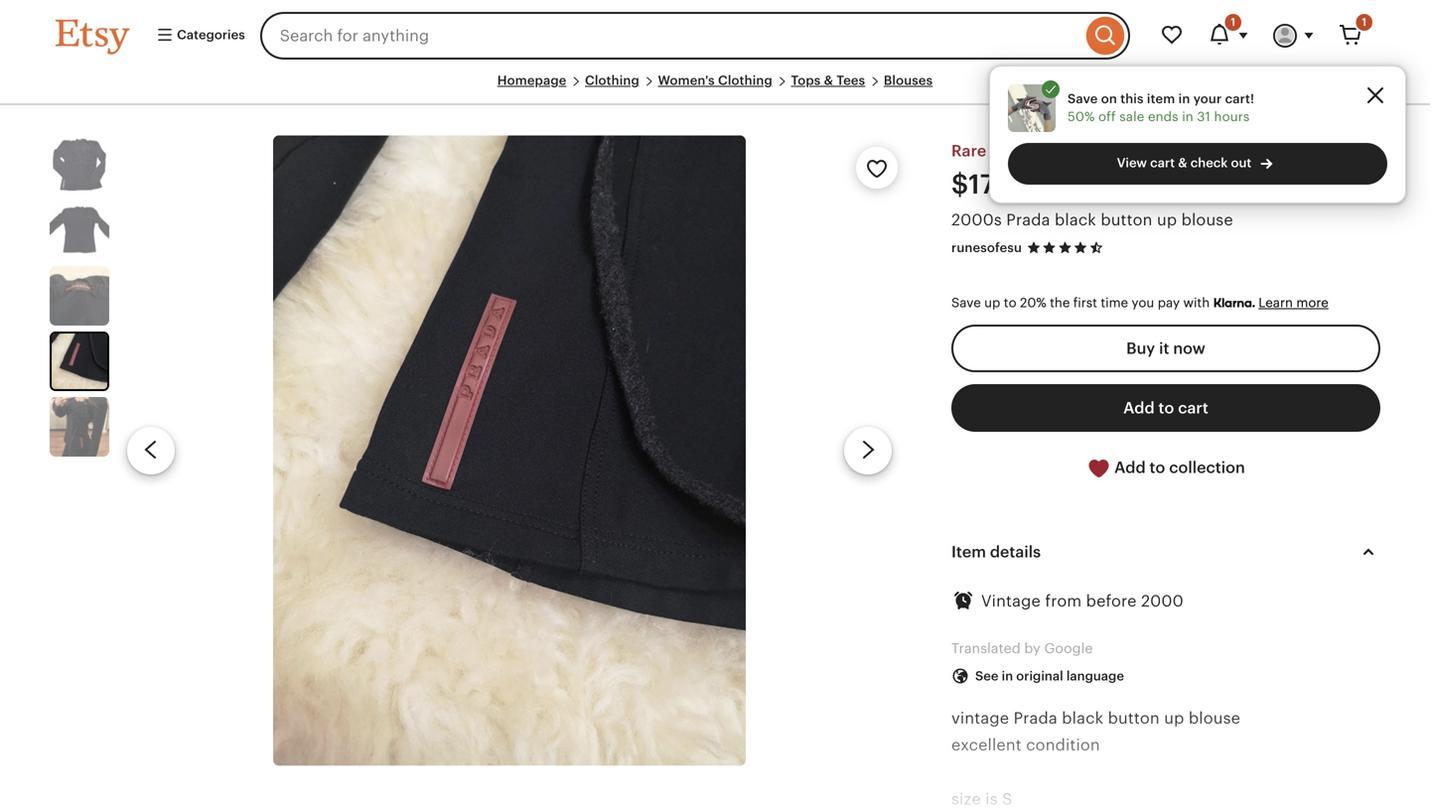 Task type: describe. For each thing, give the bounding box(es) containing it.
2 clothing from the left
[[718, 73, 773, 88]]

learn more button
[[1259, 296, 1329, 311]]

translated
[[952, 641, 1021, 657]]

2000s prada black button up blouse image 5 image
[[50, 398, 109, 457]]

check
[[1191, 155, 1228, 170]]

2000s prada black button up blouse image 3 image
[[50, 266, 109, 326]]

add to collection button
[[952, 444, 1381, 493]]

original
[[1017, 669, 1064, 684]]

with
[[1184, 296, 1210, 311]]

the
[[1050, 296, 1071, 311]]

item details
[[952, 544, 1041, 561]]

off
[[1099, 109, 1117, 124]]

1 link
[[1327, 12, 1375, 60]]

1 inside popup button
[[1231, 16, 1236, 28]]

Search for anything text field
[[260, 12, 1082, 60]]

homepage link
[[498, 73, 567, 88]]

black for vintage
[[1062, 710, 1104, 728]]

save up to 20% the first time you pay with klarna. learn more
[[952, 296, 1329, 311]]

view cart & check out
[[1117, 155, 1252, 170]]

hours
[[1215, 109, 1250, 124]]

tops
[[791, 73, 821, 88]]

add for add to collection
[[1115, 459, 1146, 477]]

add to collection
[[1111, 459, 1246, 477]]

item
[[952, 544, 987, 561]]

from
[[1046, 593, 1082, 611]]

vintage
[[952, 710, 1010, 728]]

collection
[[1170, 459, 1246, 477]]

add for add to cart
[[1124, 399, 1155, 417]]

2000s
[[952, 211, 1002, 229]]

menu bar containing homepage
[[56, 72, 1375, 106]]

on
[[1102, 91, 1118, 106]]

to inside save up to 20% the first time you pay with klarna. learn more
[[1004, 296, 1017, 311]]

homepage
[[498, 73, 567, 88]]

blouses
[[884, 73, 933, 88]]

time
[[1101, 296, 1129, 311]]

button for 2000s prada black button up blouse
[[1101, 211, 1153, 229]]

categories button
[[141, 18, 254, 54]]

details
[[990, 544, 1041, 561]]

blouses link
[[884, 73, 933, 88]]

2000s prada black button up blouse image 2 image
[[50, 201, 109, 261]]

categories banner
[[20, 0, 1411, 72]]

before
[[1087, 593, 1137, 611]]

language
[[1067, 669, 1125, 684]]

runesofesu link
[[952, 240, 1022, 255]]

blouse for 2000s prada black button up blouse
[[1182, 211, 1234, 229]]

buy
[[1127, 340, 1156, 357]]

prada for vintage
[[1014, 710, 1058, 728]]

prada for 2000s
[[1007, 211, 1051, 229]]

to for add to cart
[[1159, 399, 1175, 417]]

1 horizontal spatial 2000s prada black button up blouse image 4 image
[[273, 135, 746, 766]]

1 clothing from the left
[[585, 73, 640, 88]]

see
[[976, 669, 999, 684]]

vintage prada black button up blouse excellent condition
[[952, 710, 1241, 755]]

item
[[1148, 91, 1176, 106]]

by
[[1025, 641, 1041, 657]]

categories
[[174, 27, 245, 42]]

1 button
[[1196, 12, 1262, 60]]



Task type: vqa. For each thing, say whether or not it's contained in the screenshot.
2000s Prada black button up blouse image 1
yes



Task type: locate. For each thing, give the bounding box(es) containing it.
in right see
[[1002, 669, 1014, 684]]

1 horizontal spatial 1
[[1363, 16, 1367, 28]]

add to cart button
[[952, 384, 1381, 432]]

in left "31"
[[1183, 109, 1194, 124]]

prada inside vintage prada black button up blouse excellent condition
[[1014, 710, 1058, 728]]

save on this item in your cart! 50% off sale ends in 31 hours
[[1068, 91, 1255, 124]]

0 horizontal spatial 2000s prada black button up blouse image 4 image
[[52, 334, 107, 390]]

this
[[1121, 91, 1144, 106]]

cart
[[1151, 155, 1176, 170], [1179, 399, 1209, 417]]

buy it now
[[1127, 340, 1206, 357]]

1 vertical spatial &
[[1179, 155, 1188, 170]]

excellent
[[952, 737, 1022, 755]]

$178.21
[[952, 170, 1047, 199]]

add down buy
[[1124, 399, 1155, 417]]

to left collection
[[1150, 459, 1166, 477]]

button
[[1101, 211, 1153, 229], [1108, 710, 1160, 728]]

tops & tees
[[791, 73, 866, 88]]

prada down $178.21 at the top of the page
[[1007, 211, 1051, 229]]

1 horizontal spatial clothing
[[718, 73, 773, 88]]

rare
[[952, 142, 987, 160]]

item details button
[[934, 529, 1399, 576]]

0 vertical spatial button
[[1101, 211, 1153, 229]]

1 vertical spatial button
[[1108, 710, 1160, 728]]

50%
[[1068, 109, 1095, 124]]

find
[[991, 142, 1021, 160]]

now
[[1174, 340, 1206, 357]]

in
[[1179, 91, 1191, 106], [1183, 109, 1194, 124], [1002, 669, 1014, 684]]

blouse
[[1182, 211, 1234, 229], [1189, 710, 1241, 728]]

0 horizontal spatial cart
[[1151, 155, 1176, 170]]

31
[[1198, 109, 1211, 124]]

vintage from before 2000
[[982, 593, 1184, 611]]

save for klarna.
[[952, 296, 981, 311]]

cart!
[[1226, 91, 1255, 106]]

1 vertical spatial blouse
[[1189, 710, 1241, 728]]

20%
[[1020, 296, 1047, 311]]

up
[[1158, 211, 1178, 229], [985, 296, 1001, 311], [1165, 710, 1185, 728]]

2000s prada black button up blouse image 4 image
[[273, 135, 746, 766], [52, 334, 107, 390]]

none search field inside categories banner
[[260, 12, 1131, 60]]

2 1 from the left
[[1363, 16, 1367, 28]]

rare find $178.21
[[952, 142, 1047, 199]]

1 horizontal spatial &
[[1179, 155, 1188, 170]]

sale
[[1120, 109, 1145, 124]]

tees
[[837, 73, 866, 88]]

2000s prada black button up blouse
[[952, 211, 1234, 229]]

prada up condition
[[1014, 710, 1058, 728]]

clothing
[[585, 73, 640, 88], [718, 73, 773, 88]]

black inside vintage prada black button up blouse excellent condition
[[1062, 710, 1104, 728]]

buy it now button
[[952, 325, 1381, 372]]

1 vertical spatial up
[[985, 296, 1001, 311]]

up for vintage prada black button up blouse excellent condition
[[1165, 710, 1185, 728]]

black for 2000s
[[1055, 211, 1097, 229]]

up for 2000s prada black button up blouse
[[1158, 211, 1178, 229]]

save
[[1068, 91, 1098, 106], [952, 296, 981, 311]]

0 vertical spatial &
[[824, 73, 834, 88]]

condition
[[1027, 737, 1101, 755]]

to down buy it now button
[[1159, 399, 1175, 417]]

add down add to cart
[[1115, 459, 1146, 477]]

it
[[1160, 340, 1170, 357]]

blouse inside vintage prada black button up blouse excellent condition
[[1189, 710, 1241, 728]]

google
[[1045, 641, 1093, 657]]

up inside vintage prada black button up blouse excellent condition
[[1165, 710, 1185, 728]]

& inside menu bar
[[824, 73, 834, 88]]

1 vertical spatial in
[[1183, 109, 1194, 124]]

cart down now
[[1179, 399, 1209, 417]]

to left 20%
[[1004, 296, 1017, 311]]

2 vertical spatial to
[[1150, 459, 1166, 477]]

& left check
[[1179, 155, 1188, 170]]

0 vertical spatial in
[[1179, 91, 1191, 106]]

menu bar
[[56, 72, 1375, 106]]

1 vertical spatial prada
[[1014, 710, 1058, 728]]

save down runesofesu at the right top
[[952, 296, 981, 311]]

0 horizontal spatial save
[[952, 296, 981, 311]]

black up condition
[[1062, 710, 1104, 728]]

1 horizontal spatial cart
[[1179, 399, 1209, 417]]

1 vertical spatial black
[[1062, 710, 1104, 728]]

to for add to collection
[[1150, 459, 1166, 477]]

0 vertical spatial to
[[1004, 296, 1017, 311]]

women's
[[658, 73, 715, 88]]

0 vertical spatial save
[[1068, 91, 1098, 106]]

1
[[1231, 16, 1236, 28], [1363, 16, 1367, 28]]

save inside save on this item in your cart! 50% off sale ends in 31 hours
[[1068, 91, 1098, 106]]

runesofesu
[[952, 240, 1022, 255]]

more
[[1297, 296, 1329, 311]]

you
[[1132, 296, 1155, 311]]

prada
[[1007, 211, 1051, 229], [1014, 710, 1058, 728]]

see in original language link
[[937, 659, 1140, 696]]

clothing down search for anything text box
[[585, 73, 640, 88]]

women's clothing link
[[658, 73, 773, 88]]

save inside save up to 20% the first time you pay with klarna. learn more
[[952, 296, 981, 311]]

button down view
[[1101, 211, 1153, 229]]

0 horizontal spatial clothing
[[585, 73, 640, 88]]

None search field
[[260, 12, 1131, 60]]

& left tees
[[824, 73, 834, 88]]

button for vintage prada black button up blouse excellent condition
[[1108, 710, 1160, 728]]

black
[[1055, 211, 1097, 229], [1062, 710, 1104, 728]]

clothing down categories banner
[[718, 73, 773, 88]]

first
[[1074, 296, 1098, 311]]

out
[[1232, 155, 1252, 170]]

learn
[[1259, 296, 1294, 311]]

1 vertical spatial add
[[1115, 459, 1146, 477]]

0 vertical spatial prada
[[1007, 211, 1051, 229]]

tops & tees link
[[791, 73, 866, 88]]

blouse for vintage prada black button up blouse excellent condition
[[1189, 710, 1241, 728]]

2 vertical spatial up
[[1165, 710, 1185, 728]]

&
[[824, 73, 834, 88], [1179, 155, 1188, 170]]

your
[[1194, 91, 1222, 106]]

view cart & check out link
[[1009, 143, 1388, 185]]

1 horizontal spatial save
[[1068, 91, 1098, 106]]

to
[[1004, 296, 1017, 311], [1159, 399, 1175, 417], [1150, 459, 1166, 477]]

women's clothing
[[658, 73, 773, 88]]

0 vertical spatial up
[[1158, 211, 1178, 229]]

see in original language
[[976, 669, 1125, 684]]

2000s prada black button up blouse image 1 image
[[50, 135, 109, 195]]

cart inside button
[[1179, 399, 1209, 417]]

add to cart
[[1124, 399, 1209, 417]]

clothing link
[[585, 73, 640, 88]]

view
[[1117, 155, 1148, 170]]

0 horizontal spatial &
[[824, 73, 834, 88]]

button down language
[[1108, 710, 1160, 728]]

1 vertical spatial to
[[1159, 399, 1175, 417]]

1 vertical spatial cart
[[1179, 399, 1209, 417]]

0 vertical spatial blouse
[[1182, 211, 1234, 229]]

1 vertical spatial save
[[952, 296, 981, 311]]

1 1 from the left
[[1231, 16, 1236, 28]]

save up "50%"
[[1068, 91, 1098, 106]]

save for ends
[[1068, 91, 1098, 106]]

black up first
[[1055, 211, 1097, 229]]

ends
[[1149, 109, 1179, 124]]

add
[[1124, 399, 1155, 417], [1115, 459, 1146, 477]]

0 horizontal spatial 1
[[1231, 16, 1236, 28]]

klarna.
[[1214, 296, 1256, 311]]

up inside save up to 20% the first time you pay with klarna. learn more
[[985, 296, 1001, 311]]

0 vertical spatial add
[[1124, 399, 1155, 417]]

2000
[[1142, 593, 1184, 611]]

0 vertical spatial black
[[1055, 211, 1097, 229]]

2 vertical spatial in
[[1002, 669, 1014, 684]]

pay
[[1158, 296, 1180, 311]]

0 vertical spatial cart
[[1151, 155, 1176, 170]]

vintage
[[982, 593, 1041, 611]]

translated by google
[[952, 641, 1093, 657]]

button inside vintage prada black button up blouse excellent condition
[[1108, 710, 1160, 728]]

cart right view
[[1151, 155, 1176, 170]]

in right item
[[1179, 91, 1191, 106]]



